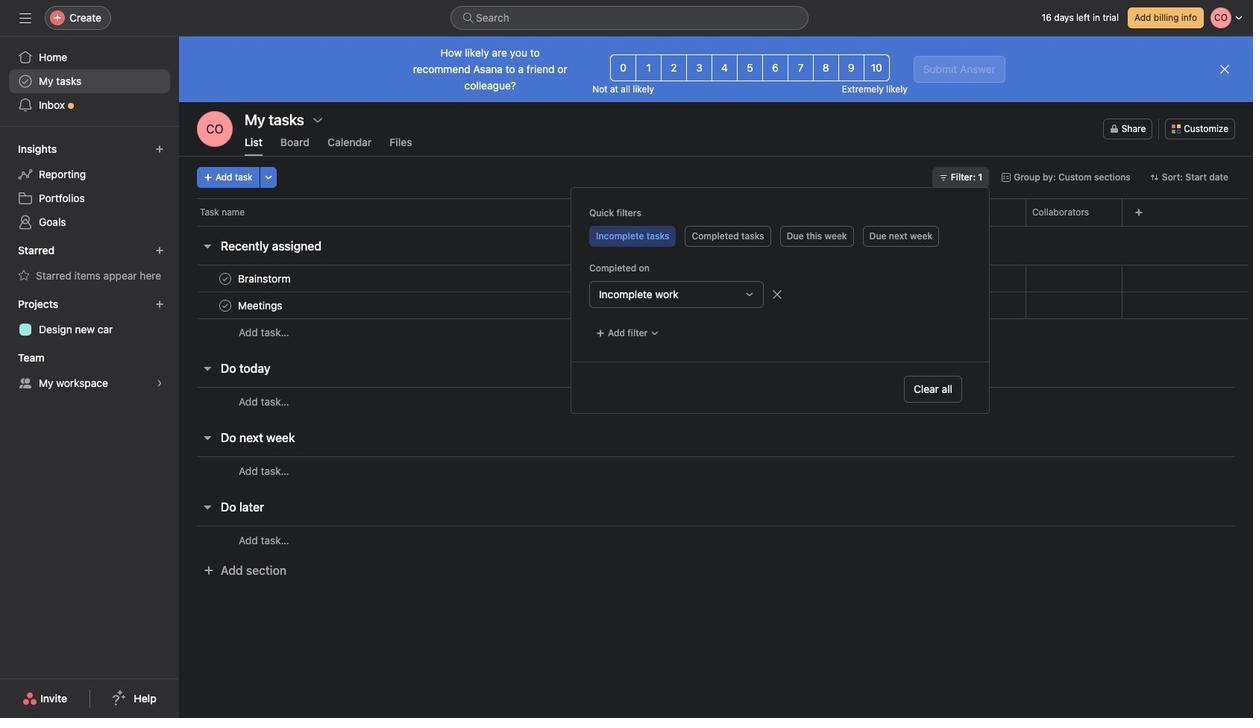 Task type: locate. For each thing, give the bounding box(es) containing it.
collapse task list for this group image
[[201, 363, 213, 375], [201, 432, 213, 444]]

view profile settings image
[[197, 111, 233, 147]]

list box
[[451, 6, 809, 30]]

header recently assigned tree grid
[[179, 265, 1254, 346]]

1 vertical spatial collapse task list for this group image
[[201, 501, 213, 513]]

Mark complete checkbox
[[216, 270, 234, 288], [216, 297, 234, 315]]

0 vertical spatial mark complete checkbox
[[216, 270, 234, 288]]

new project or portfolio image
[[155, 300, 164, 309]]

0 vertical spatial collapse task list for this group image
[[201, 363, 213, 375]]

1 vertical spatial mark complete checkbox
[[216, 297, 234, 315]]

None radio
[[636, 54, 662, 81], [661, 54, 687, 81], [712, 54, 738, 81], [813, 54, 839, 81], [636, 54, 662, 81], [661, 54, 687, 81], [712, 54, 738, 81], [813, 54, 839, 81]]

collapse task list for this group image
[[201, 240, 213, 252], [201, 501, 213, 513]]

2 mark complete checkbox from the top
[[216, 297, 234, 315]]

cell for brainstorm cell
[[900, 265, 1027, 293]]

1 collapse task list for this group image from the top
[[201, 240, 213, 252]]

mark complete checkbox for task name text field at the left top of the page
[[216, 297, 234, 315]]

mark complete checkbox left task name text box
[[216, 270, 234, 288]]

mark complete checkbox left task name text field at the left top of the page
[[216, 297, 234, 315]]

2 mark complete image from the top
[[216, 297, 234, 315]]

more actions image
[[264, 173, 273, 182]]

1 mark complete image from the top
[[216, 270, 234, 288]]

2 collapse task list for this group image from the top
[[201, 501, 213, 513]]

mark complete image left task name text box
[[216, 270, 234, 288]]

1 collapse task list for this group image from the top
[[201, 363, 213, 375]]

None radio
[[611, 54, 637, 81], [687, 54, 713, 81], [737, 54, 763, 81], [763, 54, 789, 81], [788, 54, 814, 81], [839, 54, 865, 81], [864, 54, 890, 81], [611, 54, 637, 81], [687, 54, 713, 81], [737, 54, 763, 81], [763, 54, 789, 81], [788, 54, 814, 81], [839, 54, 865, 81], [864, 54, 890, 81]]

row
[[179, 199, 1254, 226], [197, 225, 1248, 227], [179, 265, 1254, 293], [179, 292, 1254, 319], [179, 319, 1254, 346], [179, 387, 1254, 416], [179, 457, 1254, 485], [179, 526, 1254, 554]]

0 vertical spatial mark complete image
[[216, 270, 234, 288]]

starred element
[[0, 237, 179, 291]]

option group
[[611, 54, 890, 81]]

mark complete image
[[216, 270, 234, 288], [216, 297, 234, 315]]

1 vertical spatial mark complete image
[[216, 297, 234, 315]]

mark complete image inside meetings cell
[[216, 297, 234, 315]]

mark complete image for task name text box
[[216, 270, 234, 288]]

mark complete image inside brainstorm cell
[[216, 270, 234, 288]]

projects element
[[0, 291, 179, 345]]

hide sidebar image
[[19, 12, 31, 24]]

cell
[[900, 265, 1027, 293], [900, 292, 1027, 319]]

see details, my workspace image
[[155, 379, 164, 388]]

mark complete checkbox inside meetings cell
[[216, 297, 234, 315]]

mark complete image left task name text field at the left top of the page
[[216, 297, 234, 315]]

0 vertical spatial collapse task list for this group image
[[201, 240, 213, 252]]

1 vertical spatial collapse task list for this group image
[[201, 432, 213, 444]]

1 mark complete checkbox from the top
[[216, 270, 234, 288]]

brainstorm cell
[[179, 265, 663, 293]]

mark complete checkbox inside brainstorm cell
[[216, 270, 234, 288]]

group
[[590, 281, 972, 308]]

2 cell from the top
[[900, 292, 1027, 319]]

global element
[[0, 37, 179, 126]]

cell for meetings cell
[[900, 292, 1027, 319]]

insights element
[[0, 136, 179, 237]]

mark complete image for task name text field at the left top of the page
[[216, 297, 234, 315]]

2 collapse task list for this group image from the top
[[201, 432, 213, 444]]

1 cell from the top
[[900, 265, 1027, 293]]



Task type: vqa. For each thing, say whether or not it's contained in the screenshot.
Marketing link
no



Task type: describe. For each thing, give the bounding box(es) containing it.
show options image
[[312, 114, 324, 126]]

add field image
[[1135, 208, 1144, 217]]

add items to starred image
[[155, 246, 164, 255]]

meetings cell
[[179, 292, 663, 319]]

Task name text field
[[235, 298, 287, 313]]

new insights image
[[155, 145, 164, 154]]

remove image
[[772, 289, 784, 301]]

mark complete checkbox for task name text box
[[216, 270, 234, 288]]

dismiss image
[[1219, 63, 1231, 75]]

Task name text field
[[235, 271, 295, 286]]

teams element
[[0, 345, 179, 399]]



